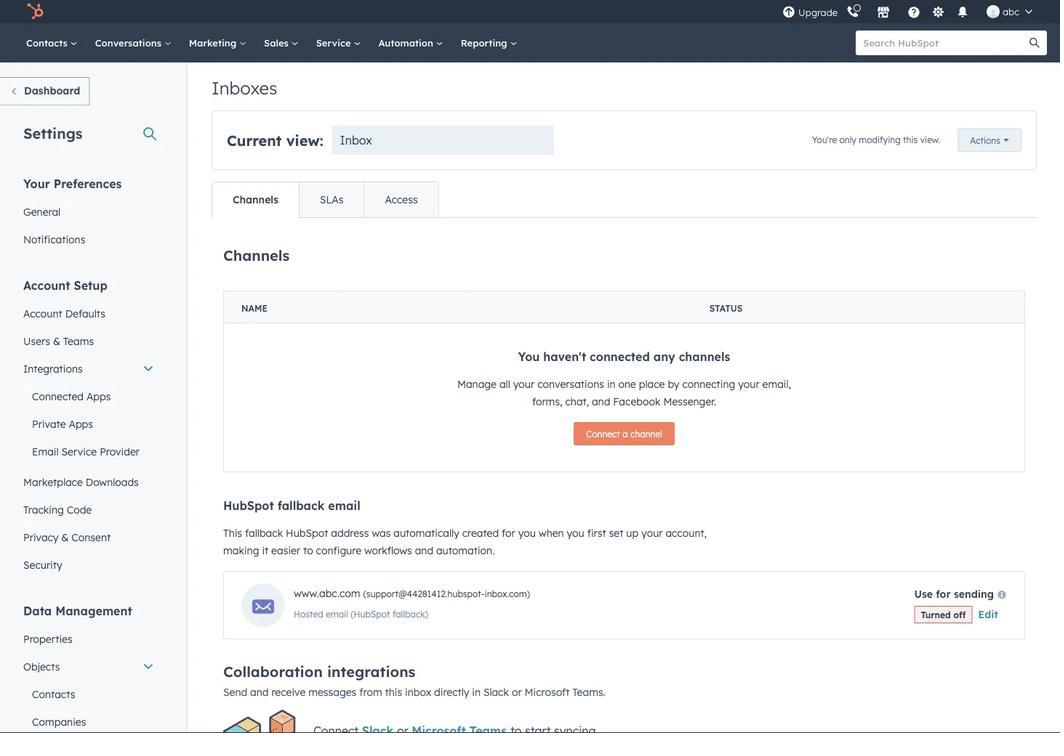 Task type: vqa. For each thing, say whether or not it's contained in the screenshot.
second 5 from the right
no



Task type: describe. For each thing, give the bounding box(es) containing it.
off
[[954, 610, 966, 621]]

directly
[[434, 687, 469, 699]]

0 vertical spatial service
[[316, 37, 354, 49]]

& for privacy
[[61, 531, 69, 544]]

set
[[609, 527, 624, 540]]

account setup
[[23, 278, 107, 293]]

your
[[23, 176, 50, 191]]

downloads
[[86, 476, 139, 489]]

calling icon button
[[841, 2, 865, 21]]

easier
[[271, 545, 300, 557]]

this inside collaboration integrations send and receive messages from this inbox directly in slack or microsoft teams.
[[385, 687, 402, 699]]

view.
[[920, 134, 941, 145]]

collaboration
[[223, 663, 323, 681]]

account,
[[666, 527, 707, 540]]

your preferences element
[[15, 176, 163, 253]]

automation.
[[436, 545, 495, 557]]

privacy & consent
[[23, 531, 111, 544]]

and inside collaboration integrations send and receive messages from this inbox directly in slack or microsoft teams.
[[250, 687, 269, 699]]

users
[[23, 335, 50, 348]]

0 vertical spatial channels
[[233, 193, 278, 206]]

this fallback hubspot address was automatically created for you when you first set up your account, making it easier to configure workflows and automation.
[[223, 527, 707, 557]]

turned off
[[921, 610, 966, 621]]

2 you from the left
[[567, 527, 585, 540]]

marketplace
[[23, 476, 83, 489]]

microsoft
[[525, 687, 570, 699]]

your preferences
[[23, 176, 122, 191]]

private
[[32, 418, 66, 431]]

calling icon image
[[847, 6, 860, 19]]

inbox
[[340, 133, 372, 148]]

connect
[[586, 429, 620, 440]]

a
[[623, 429, 628, 440]]

turned
[[921, 610, 951, 621]]

account for account setup
[[23, 278, 70, 293]]

manage all your conversations in one place by connecting your email, forms, chat, and facebook messenger.
[[457, 378, 791, 408]]

current
[[227, 131, 282, 149]]

place
[[639, 378, 665, 391]]

tab panel containing channels
[[212, 217, 1037, 734]]

users & teams
[[23, 335, 94, 348]]

teams
[[63, 335, 94, 348]]

hosted
[[294, 609, 323, 620]]

apps for connected apps
[[86, 390, 111, 403]]

edit
[[978, 609, 999, 621]]

provider
[[100, 445, 140, 458]]

1 horizontal spatial this
[[903, 134, 918, 145]]

sales
[[264, 37, 291, 49]]

data management element
[[15, 603, 163, 734]]

configure
[[316, 545, 361, 557]]

fallback)
[[393, 609, 428, 620]]

in inside collaboration integrations send and receive messages from this inbox directly in slack or microsoft teams.
[[472, 687, 481, 699]]

properties
[[23, 633, 72, 646]]

current view:
[[227, 131, 323, 149]]

marketplaces image
[[877, 7, 890, 20]]

and inside manage all your conversations in one place by connecting your email, forms, chat, and facebook messenger.
[[592, 396, 610, 408]]

view:
[[286, 131, 323, 149]]

workflows
[[364, 545, 412, 557]]

you haven't connected any channels
[[518, 350, 730, 364]]

1 horizontal spatial for
[[936, 588, 951, 601]]

access
[[385, 193, 418, 206]]

contacts inside data management element
[[32, 688, 75, 701]]

help image
[[908, 7, 921, 20]]

haven't
[[543, 350, 586, 364]]

you're only modifying this view.
[[812, 134, 941, 145]]

objects
[[23, 661, 60, 673]]

conversations
[[538, 378, 604, 391]]

facebook
[[613, 396, 661, 408]]

private apps link
[[15, 411, 163, 438]]

manage
[[457, 378, 497, 391]]

first
[[587, 527, 606, 540]]

hubspot link
[[17, 3, 55, 20]]

security link
[[15, 552, 163, 579]]

service inside 'account setup' element
[[61, 445, 97, 458]]

all
[[500, 378, 510, 391]]

only
[[840, 134, 857, 145]]

connect a channel button
[[574, 423, 675, 446]]

menu containing abc
[[781, 0, 1043, 23]]

www.abc.com (support@44281412.hubspot-inbox.com)
[[294, 588, 530, 600]]

inboxes
[[212, 77, 278, 99]]

defaults
[[65, 307, 105, 320]]

& for users
[[53, 335, 60, 348]]

slas
[[320, 193, 344, 206]]

Search HubSpot search field
[[856, 31, 1034, 55]]

0 vertical spatial hubspot
[[223, 499, 274, 513]]

companies link
[[15, 709, 163, 734]]

privacy
[[23, 531, 58, 544]]

notifications button
[[951, 0, 975, 23]]

was
[[372, 527, 391, 540]]

connected apps
[[32, 390, 111, 403]]

to
[[303, 545, 313, 557]]

properties link
[[15, 626, 163, 653]]

integrations
[[327, 663, 416, 681]]

settings link
[[929, 4, 948, 19]]

upgrade image
[[783, 6, 796, 19]]

email service provider link
[[15, 438, 163, 466]]

hosted email (hubspot fallback)
[[294, 609, 428, 620]]

data management
[[23, 604, 132, 619]]

hubspot fallback email
[[223, 499, 361, 513]]

consent
[[71, 531, 111, 544]]

private apps
[[32, 418, 93, 431]]



Task type: locate. For each thing, give the bounding box(es) containing it.
email down "www.abc.com"
[[326, 609, 348, 620]]

0 horizontal spatial this
[[385, 687, 402, 699]]

0 vertical spatial &
[[53, 335, 60, 348]]

email
[[328, 499, 361, 513], [326, 609, 348, 620]]

your
[[513, 378, 535, 391], [738, 378, 760, 391], [641, 527, 663, 540]]

your right all
[[513, 378, 535, 391]]

fallback up "it"
[[245, 527, 283, 540]]

tab list containing channels
[[212, 182, 439, 218]]

edit button
[[978, 606, 999, 624]]

1 vertical spatial email
[[326, 609, 348, 620]]

1 vertical spatial apps
[[69, 418, 93, 431]]

from
[[359, 687, 382, 699]]

0 vertical spatial and
[[592, 396, 610, 408]]

reporting
[[461, 37, 510, 49]]

0 horizontal spatial and
[[250, 687, 269, 699]]

1 you from the left
[[518, 527, 536, 540]]

notifications
[[23, 233, 85, 246]]

connecting
[[682, 378, 735, 391]]

1 horizontal spatial &
[[61, 531, 69, 544]]

channels
[[233, 193, 278, 206], [223, 246, 290, 264]]

hubspot up 'this'
[[223, 499, 274, 513]]

contacts link for companies link
[[15, 681, 163, 709]]

1 horizontal spatial hubspot
[[286, 527, 328, 540]]

settings image
[[932, 6, 945, 19]]

0 horizontal spatial for
[[502, 527, 515, 540]]

you left when
[[518, 527, 536, 540]]

making
[[223, 545, 259, 557]]

and
[[592, 396, 610, 408], [415, 545, 433, 557], [250, 687, 269, 699]]

1 vertical spatial service
[[61, 445, 97, 458]]

tab panel
[[212, 217, 1037, 734]]

1 horizontal spatial and
[[415, 545, 433, 557]]

when
[[539, 527, 564, 540]]

marketplace downloads
[[23, 476, 139, 489]]

1 horizontal spatial you
[[567, 527, 585, 540]]

and right 'send'
[[250, 687, 269, 699]]

contacts
[[26, 37, 70, 49], [32, 688, 75, 701]]

0 vertical spatial in
[[607, 378, 616, 391]]

0 horizontal spatial in
[[472, 687, 481, 699]]

inbox button
[[332, 126, 554, 155]]

menu
[[781, 0, 1043, 23]]

this left view.
[[903, 134, 918, 145]]

connect a channel
[[586, 429, 662, 440]]

1 vertical spatial account
[[23, 307, 62, 320]]

0 horizontal spatial your
[[513, 378, 535, 391]]

upgrade
[[799, 7, 838, 19]]

in inside manage all your conversations in one place by connecting your email, forms, chat, and facebook messenger.
[[607, 378, 616, 391]]

0 vertical spatial for
[[502, 527, 515, 540]]

1 vertical spatial this
[[385, 687, 402, 699]]

service right sales link
[[316, 37, 354, 49]]

marketing link
[[180, 23, 255, 63]]

this right from
[[385, 687, 402, 699]]

for inside this fallback hubspot address was automatically created for you when you first set up your account, making it easier to configure workflows and automation.
[[502, 527, 515, 540]]

1 vertical spatial and
[[415, 545, 433, 557]]

apps up email service provider
[[69, 418, 93, 431]]

1 vertical spatial fallback
[[245, 527, 283, 540]]

1 vertical spatial in
[[472, 687, 481, 699]]

your inside this fallback hubspot address was automatically created for you when you first set up your account, making it easier to configure workflows and automation.
[[641, 527, 663, 540]]

you
[[518, 350, 540, 364]]

&
[[53, 335, 60, 348], [61, 531, 69, 544]]

email up 'address'
[[328, 499, 361, 513]]

channel
[[630, 429, 662, 440]]

service
[[316, 37, 354, 49], [61, 445, 97, 458]]

fallback for email
[[278, 499, 325, 513]]

any
[[654, 350, 675, 364]]

abc button
[[978, 0, 1041, 23]]

0 vertical spatial apps
[[86, 390, 111, 403]]

inbox.com)
[[485, 589, 530, 600]]

privacy & consent link
[[15, 524, 163, 552]]

service down private apps link at the bottom of the page
[[61, 445, 97, 458]]

your right up
[[641, 527, 663, 540]]

integrations
[[23, 363, 83, 375]]

1 vertical spatial for
[[936, 588, 951, 601]]

sales link
[[255, 23, 307, 63]]

preferences
[[54, 176, 122, 191]]

tracking
[[23, 504, 64, 516]]

objects button
[[15, 653, 163, 681]]

reporting link
[[452, 23, 526, 63]]

fallback
[[278, 499, 325, 513], [245, 527, 283, 540]]

fallback inside this fallback hubspot address was automatically created for you when you first set up your account, making it easier to configure workflows and automation.
[[245, 527, 283, 540]]

marketplaces button
[[868, 0, 899, 23]]

0 horizontal spatial &
[[53, 335, 60, 348]]

hubspot inside this fallback hubspot address was automatically created for you when you first set up your account, making it easier to configure workflows and automation.
[[286, 527, 328, 540]]

0 vertical spatial this
[[903, 134, 918, 145]]

you're
[[812, 134, 837, 145]]

send
[[223, 687, 247, 699]]

you left first
[[567, 527, 585, 540]]

contacts link for conversations link
[[17, 23, 86, 63]]

in left slack
[[472, 687, 481, 699]]

contacts link
[[17, 23, 86, 63], [15, 681, 163, 709]]

modifying
[[859, 134, 901, 145]]

users & teams link
[[15, 328, 163, 355]]

1 account from the top
[[23, 278, 70, 293]]

2 horizontal spatial and
[[592, 396, 610, 408]]

1 vertical spatial contacts link
[[15, 681, 163, 709]]

hubspot up to at the bottom left of page
[[286, 527, 328, 540]]

0 vertical spatial fallback
[[278, 499, 325, 513]]

1 vertical spatial contacts
[[32, 688, 75, 701]]

gary orlando image
[[987, 5, 1000, 18]]

one
[[619, 378, 636, 391]]

your left the email,
[[738, 378, 760, 391]]

0 vertical spatial contacts link
[[17, 23, 86, 63]]

account inside account defaults link
[[23, 307, 62, 320]]

this
[[223, 527, 242, 540]]

account for account defaults
[[23, 307, 62, 320]]

search button
[[1022, 31, 1047, 55]]

apps down integrations button
[[86, 390, 111, 403]]

slas link
[[299, 183, 364, 217]]

0 vertical spatial account
[[23, 278, 70, 293]]

fallback up to at the bottom left of page
[[278, 499, 325, 513]]

(support@44281412.hubspot-
[[363, 589, 485, 600]]

connected apps link
[[15, 383, 163, 411]]

1 horizontal spatial your
[[641, 527, 663, 540]]

channels down current
[[233, 193, 278, 206]]

created
[[462, 527, 499, 540]]

contacts down hubspot link
[[26, 37, 70, 49]]

0 vertical spatial email
[[328, 499, 361, 513]]

account defaults link
[[15, 300, 163, 328]]

inbox
[[405, 687, 431, 699]]

0 vertical spatial contacts
[[26, 37, 70, 49]]

contacts link down hubspot link
[[17, 23, 86, 63]]

messages
[[308, 687, 357, 699]]

dashboard
[[24, 84, 80, 97]]

email
[[32, 445, 59, 458]]

account defaults
[[23, 307, 105, 320]]

you
[[518, 527, 536, 540], [567, 527, 585, 540]]

2 account from the top
[[23, 307, 62, 320]]

search image
[[1030, 38, 1040, 48]]

channels link
[[212, 183, 299, 217]]

and inside this fallback hubspot address was automatically created for you when you first set up your account, making it easier to configure workflows and automation.
[[415, 545, 433, 557]]

actions button
[[958, 129, 1022, 152]]

it
[[262, 545, 268, 557]]

for right use
[[936, 588, 951, 601]]

conversations link
[[86, 23, 180, 63]]

0 horizontal spatial you
[[518, 527, 536, 540]]

1 horizontal spatial service
[[316, 37, 354, 49]]

1 vertical spatial hubspot
[[286, 527, 328, 540]]

account up users at the top of page
[[23, 307, 62, 320]]

in left one
[[607, 378, 616, 391]]

actions
[[970, 135, 1001, 146]]

contacts up companies
[[32, 688, 75, 701]]

help button
[[902, 0, 927, 23]]

account
[[23, 278, 70, 293], [23, 307, 62, 320]]

email service provider
[[32, 445, 140, 458]]

contacts link up companies
[[15, 681, 163, 709]]

channels up the name at top
[[223, 246, 290, 264]]

by
[[668, 378, 680, 391]]

apps for private apps
[[69, 418, 93, 431]]

& right privacy
[[61, 531, 69, 544]]

up
[[626, 527, 639, 540]]

use
[[914, 588, 933, 601]]

data
[[23, 604, 52, 619]]

general link
[[15, 198, 163, 226]]

2 vertical spatial and
[[250, 687, 269, 699]]

name
[[241, 303, 268, 314]]

notifications link
[[15, 226, 163, 253]]

and right chat,
[[592, 396, 610, 408]]

abc
[[1003, 5, 1020, 17]]

hubspot
[[223, 499, 274, 513], [286, 527, 328, 540]]

1 vertical spatial &
[[61, 531, 69, 544]]

tab list
[[212, 182, 439, 218]]

collaboration integrations send and receive messages from this inbox directly in slack or microsoft teams.
[[223, 663, 606, 699]]

account up the account defaults
[[23, 278, 70, 293]]

account setup element
[[15, 277, 163, 579]]

hubspot image
[[26, 3, 44, 20]]

fallback for hubspot
[[245, 527, 283, 540]]

& right users at the top of page
[[53, 335, 60, 348]]

1 horizontal spatial in
[[607, 378, 616, 391]]

integrations button
[[15, 355, 163, 383]]

0 horizontal spatial service
[[61, 445, 97, 458]]

settings
[[23, 124, 83, 142]]

for right 'created'
[[502, 527, 515, 540]]

setup
[[74, 278, 107, 293]]

notifications image
[[956, 7, 969, 20]]

0 horizontal spatial hubspot
[[223, 499, 274, 513]]

dashboard link
[[0, 77, 90, 106]]

2 horizontal spatial your
[[738, 378, 760, 391]]

address
[[331, 527, 369, 540]]

1 vertical spatial channels
[[223, 246, 290, 264]]

and down automatically
[[415, 545, 433, 557]]



